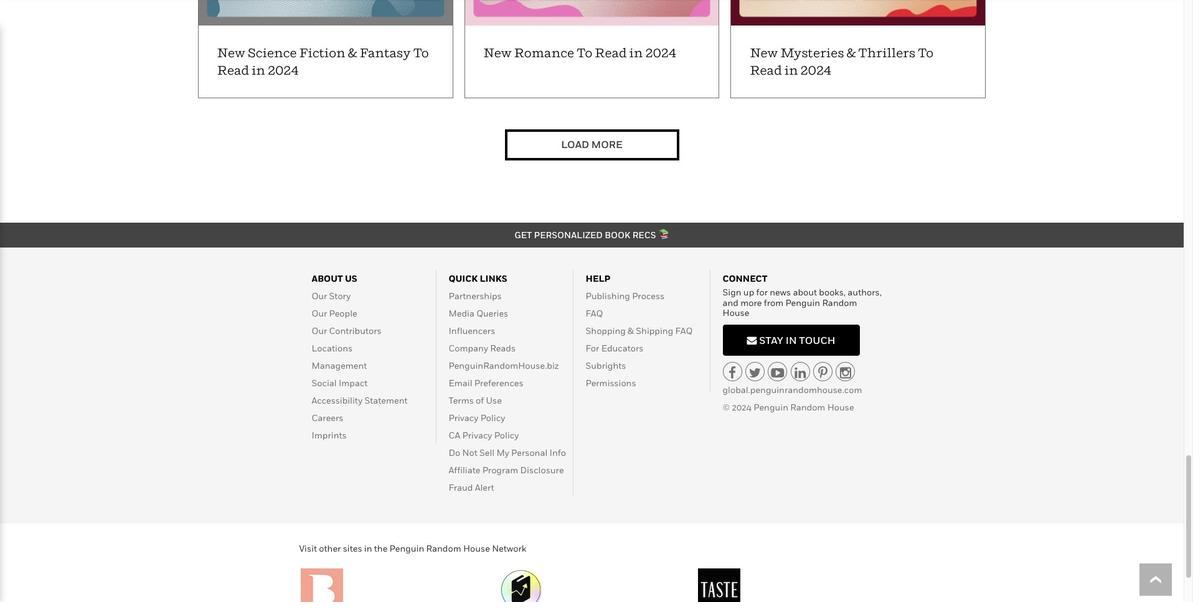 Task type: vqa. For each thing, say whether or not it's contained in the screenshot.
Publishing
yes



Task type: describe. For each thing, give the bounding box(es) containing it.
new mysteries & thrillers to read in 2024 link
[[731, 0, 986, 98]]

1 vertical spatial house
[[828, 402, 854, 413]]

personal
[[511, 448, 548, 458]]

1 vertical spatial faq
[[675, 326, 693, 336]]

our people
[[312, 308, 357, 319]]

house inside connect sign up for news about books, authors, and more from penguin random house
[[723, 308, 750, 319]]

our contributors
[[312, 326, 382, 336]]

1 vertical spatial policy
[[494, 430, 519, 441]]

links
[[480, 273, 507, 284]]

get personalized book recs 📚
[[515, 230, 669, 240]]

partnerships link
[[449, 291, 502, 301]]

1 horizontal spatial read
[[595, 45, 627, 60]]

for educators link
[[586, 343, 644, 354]]

social impact link
[[312, 378, 368, 389]]

in inside new science fiction & fantasy to read in 2024
[[252, 63, 265, 78]]

educators
[[601, 343, 644, 354]]

other
[[319, 544, 341, 554]]

for
[[586, 343, 599, 354]]

email
[[449, 378, 472, 389]]

today's top books image
[[499, 569, 542, 603]]

read inside new mysteries & thrillers to read in 2024
[[750, 63, 782, 78]]

do
[[449, 448, 460, 458]]

social impact
[[312, 378, 368, 389]]

impact
[[339, 378, 368, 389]]

global.penguinrandomhouse.com
[[723, 385, 862, 396]]

shopping & shipping faq link
[[586, 326, 693, 336]]

my
[[497, 448, 509, 458]]

to inside new science fiction & fantasy to read in 2024
[[413, 45, 429, 60]]

connect
[[723, 273, 768, 284]]

load
[[561, 139, 589, 151]]

program
[[482, 465, 518, 476]]

media
[[449, 308, 475, 319]]

2024 inside new mysteries & thrillers to read in 2024
[[801, 63, 832, 78]]

process
[[632, 291, 665, 301]]

visit us on pinterest image
[[818, 367, 828, 380]]

faq link
[[586, 308, 603, 319]]

affiliate program disclosure link
[[449, 465, 564, 476]]

penguinrandomhouse.biz
[[449, 361, 559, 371]]

company reads link
[[449, 343, 516, 354]]

0 vertical spatial privacy
[[449, 413, 479, 423]]

do not sell my personal info link
[[449, 448, 566, 458]]

media queries
[[449, 308, 508, 319]]

permissions link
[[586, 378, 636, 389]]

to inside new mysteries & thrillers to read in 2024
[[918, 45, 934, 60]]

terms
[[449, 395, 474, 406]]

visit us on youtube image
[[771, 367, 784, 380]]

stay in touch button
[[723, 325, 860, 356]]

do not sell my personal info
[[449, 448, 566, 458]]

touch
[[799, 335, 836, 347]]

our for our contributors
[[312, 326, 327, 336]]

fraud alert
[[449, 483, 494, 493]]

publishing process
[[586, 291, 665, 301]]

get personalized book recs 📚 link
[[515, 230, 669, 240]]

shopping
[[586, 326, 626, 336]]

email preferences link
[[449, 378, 524, 389]]

visit us on linkedin image
[[795, 367, 806, 380]]

locations link
[[312, 343, 353, 354]]

📚
[[658, 230, 669, 240]]

fiction
[[299, 45, 346, 60]]

visit us on twitter image
[[749, 367, 761, 380]]

alert
[[475, 483, 494, 493]]

quick
[[449, 273, 478, 284]]

our people link
[[312, 308, 357, 319]]

new romance to read in 2024
[[484, 45, 676, 60]]

2 vertical spatial penguin
[[390, 544, 424, 554]]

load more
[[561, 139, 623, 151]]

company reads
[[449, 343, 516, 354]]

publishing process link
[[586, 291, 665, 301]]

romance
[[514, 45, 574, 60]]

careers
[[312, 413, 343, 423]]

thrillers
[[859, 45, 916, 60]]

new romance to read in 2024 link
[[464, 0, 720, 98]]

help
[[586, 273, 611, 284]]

& inside new science fiction & fantasy to read in 2024
[[348, 45, 357, 60]]

permissions
[[586, 378, 636, 389]]

more inside connect sign up for news about books, authors, and more from penguin random house
[[741, 297, 762, 308]]

penguinrandomhouse.biz link
[[449, 361, 559, 371]]

visit
[[299, 544, 317, 554]]

1 vertical spatial penguin
[[754, 402, 788, 413]]

load more button
[[505, 129, 679, 161]]

story
[[329, 291, 351, 301]]

sell
[[480, 448, 495, 458]]

accessibility
[[312, 395, 363, 406]]

in inside stay in touch popup button
[[786, 335, 797, 347]]

shopping & shipping faq
[[586, 326, 693, 336]]

company
[[449, 343, 488, 354]]

network
[[492, 544, 526, 554]]

about
[[312, 273, 343, 284]]

info
[[550, 448, 566, 458]]

for
[[756, 287, 768, 298]]

our contributors link
[[312, 326, 382, 336]]

new for new mysteries & thrillers to read in 2024
[[750, 45, 778, 60]]

envelope image
[[747, 336, 757, 346]]

ca privacy policy link
[[449, 430, 519, 441]]

statement
[[365, 395, 408, 406]]

an online magazine for today's home cook image
[[698, 569, 741, 603]]

in inside new mysteries & thrillers to read in 2024
[[785, 63, 798, 78]]



Task type: locate. For each thing, give the bounding box(es) containing it.
new for new science fiction & fantasy to read in 2024
[[217, 45, 245, 60]]

2 vertical spatial random
[[426, 544, 461, 554]]

our for our people
[[312, 308, 327, 319]]

1 vertical spatial random
[[791, 402, 825, 413]]

1 horizontal spatial faq
[[675, 326, 693, 336]]

1 vertical spatial our
[[312, 308, 327, 319]]

queries
[[477, 308, 508, 319]]

influencers link
[[449, 326, 495, 336]]

house down sign
[[723, 308, 750, 319]]

main content
[[198, 0, 986, 161]]

penguin right the
[[390, 544, 424, 554]]

social
[[312, 378, 337, 389]]

in inside new romance to read in 2024 link
[[629, 45, 643, 60]]

news
[[770, 287, 791, 298]]

privacy down terms
[[449, 413, 479, 423]]

affiliate program disclosure
[[449, 465, 564, 476]]

subrights link
[[586, 361, 626, 371]]

stay in touch
[[757, 335, 836, 347]]

recs
[[633, 230, 656, 240]]

1 vertical spatial more
[[741, 297, 762, 308]]

1 new from the left
[[217, 45, 245, 60]]

our down about
[[312, 291, 327, 301]]

more inside button
[[592, 139, 623, 151]]

0 horizontal spatial &
[[348, 45, 357, 60]]

management link
[[312, 361, 367, 371]]

shipping
[[636, 326, 673, 336]]

0 vertical spatial house
[[723, 308, 750, 319]]

2 vertical spatial house
[[463, 544, 490, 554]]

us
[[345, 273, 357, 284]]

new left mysteries
[[750, 45, 778, 60]]

terms of use link
[[449, 395, 502, 406]]

visit other sites in the penguin random house network
[[299, 544, 526, 554]]

policy down use
[[481, 413, 505, 423]]

about us link
[[312, 273, 357, 284]]

3 our from the top
[[312, 326, 327, 336]]

imprints link
[[312, 430, 347, 441]]

visit us on facebook image
[[729, 367, 736, 380]]

2 horizontal spatial to
[[918, 45, 934, 60]]

mysteries
[[781, 45, 844, 60]]

& inside new mysteries & thrillers to read in 2024
[[847, 45, 856, 60]]

penguin inside connect sign up for news about books, authors, and more from penguin random house
[[786, 297, 820, 308]]

ca privacy policy
[[449, 430, 519, 441]]

influencers
[[449, 326, 495, 336]]

2024 inside new science fiction & fantasy to read in 2024
[[268, 63, 299, 78]]

0 horizontal spatial to
[[413, 45, 429, 60]]

house left network on the left
[[463, 544, 490, 554]]

our up locations link
[[312, 326, 327, 336]]

new science fiction & fantasy to read in 2024
[[217, 45, 429, 78]]

& up educators
[[628, 326, 634, 336]]

2 to from the left
[[577, 45, 593, 60]]

penguin right from
[[786, 297, 820, 308]]

more right and
[[741, 297, 762, 308]]

1 horizontal spatial new
[[484, 45, 512, 60]]

2 new from the left
[[484, 45, 512, 60]]

affiliate
[[449, 465, 480, 476]]

0 vertical spatial penguin
[[786, 297, 820, 308]]

new inside new science fiction & fantasy to read in 2024
[[217, 45, 245, 60]]

in
[[629, 45, 643, 60], [252, 63, 265, 78], [785, 63, 798, 78], [786, 335, 797, 347], [364, 544, 372, 554]]

fantasy
[[360, 45, 411, 60]]

partnerships
[[449, 291, 502, 301]]

people
[[329, 308, 357, 319]]

privacy policy link
[[449, 413, 505, 423]]

new left science
[[217, 45, 245, 60]]

of
[[476, 395, 484, 406]]

2 our from the top
[[312, 308, 327, 319]]

1 horizontal spatial &
[[628, 326, 634, 336]]

policy up do not sell my personal info link
[[494, 430, 519, 441]]

0 vertical spatial policy
[[481, 413, 505, 423]]

random inside connect sign up for news about books, authors, and more from penguin random house
[[822, 297, 857, 308]]

science
[[248, 45, 297, 60]]

0 vertical spatial random
[[822, 297, 857, 308]]

privacy
[[449, 413, 479, 423], [462, 430, 492, 441]]

house
[[723, 308, 750, 319], [828, 402, 854, 413], [463, 544, 490, 554]]

visit us on instagram image
[[840, 367, 851, 380]]

authors,
[[848, 287, 882, 298]]

more right load
[[592, 139, 623, 151]]

0 vertical spatial our
[[312, 291, 327, 301]]

our for our story
[[312, 291, 327, 301]]

0 horizontal spatial faq
[[586, 308, 603, 319]]

our
[[312, 291, 327, 301], [312, 308, 327, 319], [312, 326, 327, 336]]

0 horizontal spatial more
[[592, 139, 623, 151]]

new mysteries & thrillers to read in 2024
[[750, 45, 934, 78]]

0 vertical spatial faq
[[586, 308, 603, 319]]

& left thrillers in the right top of the page
[[847, 45, 856, 60]]

accessibility statement
[[312, 395, 408, 406]]

faq up shopping
[[586, 308, 603, 319]]

faq
[[586, 308, 603, 319], [675, 326, 693, 336]]

1 horizontal spatial to
[[577, 45, 593, 60]]

to right romance
[[577, 45, 593, 60]]

locations
[[312, 343, 353, 354]]

fraud
[[449, 483, 473, 493]]

about us
[[312, 273, 357, 284]]

2 horizontal spatial house
[[828, 402, 854, 413]]

penguin down global.penguinrandomhouse.com
[[754, 402, 788, 413]]

sites
[[343, 544, 362, 554]]

2 vertical spatial our
[[312, 326, 327, 336]]

new left romance
[[484, 45, 512, 60]]

3 to from the left
[[918, 45, 934, 60]]

to right thrillers in the right top of the page
[[918, 45, 934, 60]]

0 horizontal spatial read
[[217, 63, 249, 78]]

1 horizontal spatial house
[[723, 308, 750, 319]]

©
[[723, 402, 730, 413]]

raise kids who love to read image
[[301, 569, 343, 603]]

preferences
[[475, 378, 524, 389]]

up
[[744, 287, 754, 298]]

ca
[[449, 430, 460, 441]]

& right fiction
[[348, 45, 357, 60]]

and
[[723, 297, 739, 308]]

to right fantasy
[[413, 45, 429, 60]]

our story link
[[312, 291, 351, 301]]

subrights
[[586, 361, 626, 371]]

new science fiction & fantasy to read in 2024 link
[[198, 0, 453, 98]]

careers link
[[312, 413, 343, 423]]

2 horizontal spatial new
[[750, 45, 778, 60]]

books,
[[819, 287, 846, 298]]

the
[[374, 544, 388, 554]]

not
[[462, 448, 478, 458]]

policy
[[481, 413, 505, 423], [494, 430, 519, 441]]

1 vertical spatial privacy
[[462, 430, 492, 441]]

for educators
[[586, 343, 644, 354]]

0 vertical spatial more
[[592, 139, 623, 151]]

1 horizontal spatial more
[[741, 297, 762, 308]]

new for new romance to read in 2024
[[484, 45, 512, 60]]

2 horizontal spatial read
[[750, 63, 782, 78]]

disclosure
[[520, 465, 564, 476]]

3 new from the left
[[750, 45, 778, 60]]

privacy down privacy policy link
[[462, 430, 492, 441]]

our down our story link
[[312, 308, 327, 319]]

about
[[793, 287, 817, 298]]

0 horizontal spatial new
[[217, 45, 245, 60]]

read inside new science fiction & fantasy to read in 2024
[[217, 63, 249, 78]]

1 our from the top
[[312, 291, 327, 301]]

house down the visit us on instagram icon
[[828, 402, 854, 413]]

new inside new mysteries & thrillers to read in 2024
[[750, 45, 778, 60]]

0 horizontal spatial house
[[463, 544, 490, 554]]

media queries link
[[449, 308, 508, 319]]

accessibility statement link
[[312, 395, 408, 406]]

main content containing new science fiction & fantasy to read in 2024
[[198, 0, 986, 161]]

&
[[348, 45, 357, 60], [847, 45, 856, 60], [628, 326, 634, 336]]

read
[[595, 45, 627, 60], [217, 63, 249, 78], [750, 63, 782, 78]]

sign
[[723, 287, 742, 298]]

1 to from the left
[[413, 45, 429, 60]]

quick links
[[449, 273, 507, 284]]

2 horizontal spatial &
[[847, 45, 856, 60]]

global.penguinrandomhouse.com link
[[723, 385, 862, 396]]

connect sign up for news about books, authors, and more from penguin random house
[[723, 273, 882, 319]]

book
[[605, 230, 631, 240]]

faq right the shipping
[[675, 326, 693, 336]]



